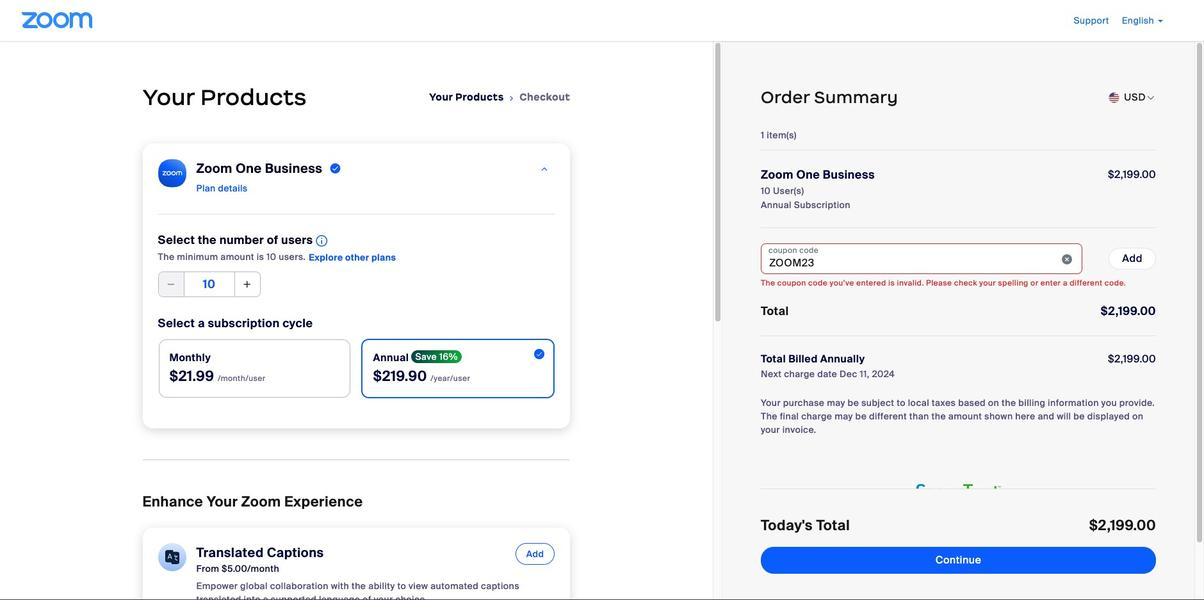 Task type: describe. For each thing, give the bounding box(es) containing it.
and
[[1038, 411, 1055, 422]]

your inside "breadcrumb" navigation
[[429, 91, 453, 103]]

usd
[[1125, 91, 1146, 103]]

next
[[761, 368, 782, 380]]

1 horizontal spatial different
[[1070, 278, 1103, 288]]

the down 'taxes'
[[932, 411, 946, 422]]

add for bottommost add button
[[527, 549, 544, 560]]

your inside your purchase may be subject to local taxes based on the billing information you provide. the final charge may be different than the amount shown here and will be displayed on your invoice.
[[761, 397, 781, 409]]

english
[[1122, 15, 1155, 26]]

cycle
[[283, 316, 313, 332]]

to inside your purchase may be subject to local taxes based on the billing information you provide. the final charge may be different than the amount shown here and will be displayed on your invoice.
[[897, 397, 906, 409]]

billing
[[1019, 397, 1046, 409]]

products inside "breadcrumb" navigation
[[456, 91, 504, 103]]

will
[[1057, 411, 1072, 422]]

annual inside annual save 16% $219.90 /year/user
[[373, 351, 409, 365]]

item(s)
[[767, 129, 797, 141]]

global
[[240, 581, 268, 592]]

translated
[[196, 545, 264, 562]]

select the number of users
[[158, 233, 316, 248]]

1 vertical spatial is
[[889, 278, 895, 288]]

different inside your purchase may be subject to local taxes based on the billing information you provide. the final charge may be different than the amount shown here and will be displayed on your invoice.
[[870, 411, 907, 422]]

your products inside "breadcrumb" navigation
[[429, 91, 504, 103]]

1 item(s)
[[761, 129, 797, 141]]

/month/user
[[218, 374, 266, 384]]

order
[[761, 87, 810, 108]]

be down subject
[[856, 411, 867, 422]]

10 user(s) annual subscription
[[761, 185, 851, 211]]

the inside select the number of users application
[[198, 233, 217, 248]]

next charge date dec 11, 2024
[[761, 368, 895, 380]]

continue button
[[761, 547, 1157, 574]]

your products link
[[429, 91, 504, 103]]

into
[[244, 594, 261, 600]]

order summary
[[761, 87, 899, 108]]

coupon code text field
[[761, 243, 1083, 274]]

invalid.
[[897, 278, 925, 288]]

choice
[[396, 594, 425, 600]]

entered
[[857, 278, 887, 288]]

annual inside "10 user(s) annual subscription"
[[761, 199, 792, 211]]

enter
[[1041, 278, 1061, 288]]

details
[[218, 183, 248, 194]]

1 horizontal spatial on
[[1133, 411, 1144, 422]]

monthly
[[170, 351, 211, 365]]

0 vertical spatial your
[[980, 278, 996, 288]]

number
[[220, 233, 264, 248]]

summary
[[815, 87, 899, 108]]

with
[[331, 581, 349, 592]]

explore
[[309, 252, 343, 264]]

the inside your purchase may be subject to local taxes based on the billing information you provide. the final charge may be different than the amount shown here and will be displayed on your invoice.
[[761, 411, 778, 422]]

0 vertical spatial may
[[827, 397, 846, 409]]

other
[[345, 252, 369, 264]]

/year/user
[[431, 374, 470, 384]]

the for the minimum amount is 10 users. explore other plans
[[158, 251, 175, 263]]

11,
[[860, 368, 870, 380]]

checkout link
[[520, 91, 571, 103]]

supported
[[271, 594, 317, 600]]

to inside empower global collaboration with the ability to view automated captions translated into a supported language of your choice
[[398, 581, 406, 592]]

1
[[761, 129, 765, 141]]

amount inside the minimum amount is 10 users. explore other plans
[[221, 251, 254, 263]]

0 horizontal spatial your products
[[143, 83, 307, 111]]

support link
[[1074, 15, 1110, 26]]

usd button
[[1125, 88, 1146, 107]]

the for the coupon code you've entered is invalid. please check your spelling or enter a different code.
[[761, 278, 776, 288]]

one for the
[[236, 160, 262, 177]]

0 vertical spatial charge
[[784, 368, 815, 380]]

one for total
[[797, 167, 820, 183]]

plan details button
[[196, 178, 248, 199]]

today's
[[761, 516, 813, 535]]

is inside the minimum amount is 10 users. explore other plans
[[257, 251, 264, 263]]

your inside your purchase may be subject to local taxes based on the billing information you provide. the final charge may be different than the amount shown here and will be displayed on your invoice.
[[761, 424, 780, 436]]

invoice.
[[783, 424, 817, 436]]

charge inside your purchase may be subject to local taxes based on the billing information you provide. the final charge may be different than the amount shown here and will be displayed on your invoice.
[[802, 411, 833, 422]]

success image
[[330, 161, 341, 176]]

be left subject
[[848, 397, 859, 409]]

ability
[[369, 581, 395, 592]]

code.
[[1105, 278, 1127, 288]]

provide.
[[1120, 397, 1155, 409]]

taxes
[[932, 397, 956, 409]]

0 vertical spatial coupon
[[769, 245, 798, 256]]

the coupon code you've entered is invalid. please check your spelling or enter a different code. alert
[[761, 278, 1157, 288]]

1 vertical spatial coupon
[[778, 278, 807, 288]]

monthly $21.99 /month/user
[[170, 351, 266, 386]]

translated captions from $5.00/month
[[196, 545, 324, 575]]

dec
[[840, 368, 858, 380]]

support
[[1074, 15, 1110, 26]]

displayed
[[1088, 411, 1131, 422]]

annually
[[821, 352, 865, 366]]

zoom one business for total
[[761, 167, 875, 183]]

0 horizontal spatial products
[[200, 83, 307, 111]]

here
[[1016, 411, 1036, 422]]

you
[[1102, 397, 1117, 409]]

the inside empower global collaboration with the ability to view automated captions translated into a supported language of your choice
[[352, 581, 366, 592]]

or
[[1031, 278, 1039, 288]]

annual save 16% $219.90 /year/user
[[373, 351, 470, 386]]

minimum
[[177, 251, 218, 263]]

check
[[955, 278, 978, 288]]

english link
[[1122, 15, 1164, 26]]

language
[[319, 594, 360, 600]]

subscription inside "10 user(s) annual subscription"
[[794, 199, 851, 211]]

coupon code
[[769, 245, 819, 256]]

information
[[1048, 397, 1099, 409]]

experience
[[284, 493, 363, 512]]

the up shown
[[1002, 397, 1017, 409]]

select a subscription cycle
[[158, 316, 313, 332]]

the coupon code you've entered is invalid. please check your spelling or enter a different code.
[[761, 278, 1127, 288]]

plan details
[[196, 183, 248, 194]]

business for select the number of users
[[265, 160, 323, 177]]

breadcrumb navigation
[[429, 91, 571, 105]]



Task type: locate. For each thing, give the bounding box(es) containing it.
1 vertical spatial 10
[[267, 251, 276, 263]]

code
[[800, 245, 819, 256], [809, 278, 828, 288]]

2 horizontal spatial a
[[1064, 278, 1068, 288]]

on
[[989, 397, 1000, 409], [1133, 411, 1144, 422]]

1 horizontal spatial annual
[[761, 199, 792, 211]]

add button up code.
[[1109, 248, 1157, 270]]

$2,199.00
[[1108, 168, 1157, 181], [1101, 304, 1157, 319], [1108, 352, 1157, 366], [1090, 516, 1157, 535]]

zoom up plan details
[[196, 160, 233, 177]]

select for $21.99
[[158, 316, 195, 332]]

zoom for today's
[[761, 167, 794, 183]]

1 horizontal spatial add button
[[1109, 248, 1157, 270]]

1 vertical spatial on
[[1133, 411, 1144, 422]]

be down information
[[1074, 411, 1085, 422]]

1 vertical spatial different
[[870, 411, 907, 422]]

0 horizontal spatial a
[[198, 316, 205, 332]]

users.
[[279, 251, 306, 263]]

0 horizontal spatial zoom
[[196, 160, 233, 177]]

0 vertical spatial code
[[800, 245, 819, 256]]

0 vertical spatial total
[[761, 304, 789, 319]]

zoom one billing cycle option group
[[158, 339, 555, 399]]

zoom one business for the
[[196, 160, 323, 177]]

0 vertical spatial different
[[1070, 278, 1103, 288]]

of up the minimum amount is 10 users. explore other plans in the left of the page
[[267, 233, 278, 248]]

business for today's total
[[823, 167, 875, 183]]

1 vertical spatial add
[[527, 549, 544, 560]]

zoom one business up details
[[196, 160, 323, 177]]

1 vertical spatial of
[[363, 594, 372, 600]]

zoom one business up "10 user(s) annual subscription"
[[761, 167, 875, 183]]

1 vertical spatial a
[[198, 316, 205, 332]]

a right the into
[[263, 594, 269, 600]]

zoom one biz select the number of users 10 increase image
[[242, 276, 253, 294]]

total
[[761, 304, 789, 319], [761, 352, 786, 366]]

1 vertical spatial select
[[158, 316, 195, 332]]

the inside the minimum amount is 10 users. explore other plans
[[158, 251, 175, 263]]

one up "10 user(s) annual subscription"
[[797, 167, 820, 183]]

is left "invalid." at the right top
[[889, 278, 895, 288]]

1 horizontal spatial your
[[761, 424, 780, 436]]

0 vertical spatial subscription
[[794, 199, 851, 211]]

1 horizontal spatial business
[[823, 167, 875, 183]]

different down subject
[[870, 411, 907, 422]]

add button
[[1109, 248, 1157, 270], [516, 544, 555, 565]]

add button up captions
[[516, 544, 555, 565]]

0 vertical spatial amount
[[221, 251, 254, 263]]

be
[[848, 397, 859, 409], [856, 411, 867, 422], [1074, 411, 1085, 422]]

code left "you've"
[[809, 278, 828, 288]]

total for total billed annually
[[761, 352, 786, 366]]

your
[[980, 278, 996, 288], [761, 424, 780, 436], [374, 594, 393, 600]]

empower global collaboration with the ability to view automated captions translated into a supported language of your choice
[[196, 581, 520, 600]]

0 horizontal spatial 10
[[267, 251, 276, 263]]

subject
[[862, 397, 895, 409]]

checkout
[[520, 91, 571, 103]]

coupon down "10 user(s) annual subscription"
[[769, 245, 798, 256]]

subscription down zoom one biz select the number of users 10 increase 'image'
[[208, 316, 280, 332]]

explore other plans button
[[309, 251, 396, 264]]

zoom one biz Select the number of users text field
[[158, 272, 261, 297]]

zoom for select
[[196, 160, 233, 177]]

enhance
[[143, 493, 203, 512]]

your purchase may be subject to local taxes based on the billing information you provide. the final charge may be different than the amount shown here and will be displayed on your invoice.
[[761, 397, 1155, 436]]

1 horizontal spatial of
[[363, 594, 372, 600]]

1 horizontal spatial is
[[889, 278, 895, 288]]

1 horizontal spatial 10
[[761, 185, 771, 197]]

total up billed
[[761, 304, 789, 319]]

empower
[[196, 581, 238, 592]]

captions
[[481, 581, 520, 592]]

1 vertical spatial may
[[835, 411, 853, 422]]

may down next charge date dec 11, 2024
[[827, 397, 846, 409]]

1 horizontal spatial a
[[263, 594, 269, 600]]

0 horizontal spatial subscription
[[208, 316, 280, 332]]

business up "10 user(s) annual subscription"
[[823, 167, 875, 183]]

1 horizontal spatial amount
[[949, 411, 983, 422]]

the up zoom one biz select the number of users 10 decrease image
[[158, 251, 175, 263]]

plan
[[196, 183, 216, 194]]

secure trust image
[[908, 475, 1010, 512]]

1 horizontal spatial your products
[[429, 91, 504, 103]]

0 horizontal spatial to
[[398, 581, 406, 592]]

annual
[[761, 199, 792, 211], [373, 351, 409, 365]]

your down final
[[761, 424, 780, 436]]

total up next
[[761, 352, 786, 366]]

1 vertical spatial total
[[761, 352, 786, 366]]

the left final
[[761, 411, 778, 422]]

0 vertical spatial 10
[[761, 185, 771, 197]]

10 left user(s)
[[761, 185, 771, 197]]

1 select from the top
[[158, 233, 195, 248]]

of down ability
[[363, 594, 372, 600]]

than
[[910, 411, 930, 422]]

1 horizontal spatial one
[[797, 167, 820, 183]]

0 horizontal spatial of
[[267, 233, 278, 248]]

one
[[236, 160, 262, 177], [797, 167, 820, 183]]

0 vertical spatial annual
[[761, 199, 792, 211]]

select up minimum
[[158, 233, 195, 248]]

your
[[143, 83, 195, 111], [429, 91, 453, 103], [761, 397, 781, 409], [207, 493, 238, 512]]

1 horizontal spatial products
[[456, 91, 504, 103]]

10 left users.
[[267, 251, 276, 263]]

amount inside your purchase may be subject to local taxes based on the billing information you provide. the final charge may be different than the amount shown here and will be displayed on your invoice.
[[949, 411, 983, 422]]

0 horizontal spatial add button
[[516, 544, 555, 565]]

the minimum amount is 10 users. explore other plans
[[158, 251, 396, 264]]

your products
[[143, 83, 307, 111], [429, 91, 504, 103]]

0 vertical spatial is
[[257, 251, 264, 263]]

your inside empower global collaboration with the ability to view automated captions translated into a supported language of your choice
[[374, 594, 393, 600]]

add for the topmost add button
[[1123, 252, 1143, 265]]

2 horizontal spatial your
[[980, 278, 996, 288]]

total for total
[[761, 304, 789, 319]]

zoom up user(s)
[[761, 167, 794, 183]]

user(s)
[[773, 185, 804, 197]]

total billed annually
[[761, 352, 865, 366]]

is
[[257, 251, 264, 263], [889, 278, 895, 288]]

0 vertical spatial on
[[989, 397, 1000, 409]]

$21.99
[[170, 367, 214, 386]]

0 horizontal spatial annual
[[373, 351, 409, 365]]

1 vertical spatial annual
[[373, 351, 409, 365]]

charge down billed
[[784, 368, 815, 380]]

annual up $219.90 at left
[[373, 351, 409, 365]]

0 vertical spatial select
[[158, 233, 195, 248]]

translated
[[196, 594, 241, 600]]

the
[[198, 233, 217, 248], [1002, 397, 1017, 409], [932, 411, 946, 422], [352, 581, 366, 592]]

2 vertical spatial your
[[374, 594, 393, 600]]

zoom logo image
[[22, 12, 92, 28]]

final
[[780, 411, 799, 422]]

zoom one image
[[158, 159, 186, 188]]

1 vertical spatial code
[[809, 278, 828, 288]]

0 vertical spatial to
[[897, 397, 906, 409]]

billed
[[789, 352, 818, 366]]

business
[[265, 160, 323, 177], [823, 167, 875, 183]]

2 total from the top
[[761, 352, 786, 366]]

plans
[[372, 252, 396, 264]]

from
[[196, 564, 219, 575]]

based
[[959, 397, 986, 409]]

0 horizontal spatial one
[[236, 160, 262, 177]]

1 total from the top
[[761, 304, 789, 319]]

your right check
[[980, 278, 996, 288]]

16%
[[439, 351, 458, 363]]

of inside application
[[267, 233, 278, 248]]

may down dec
[[835, 411, 853, 422]]

0 horizontal spatial different
[[870, 411, 907, 422]]

the down coupon code
[[761, 278, 776, 288]]

0 horizontal spatial business
[[265, 160, 323, 177]]

different
[[1070, 278, 1103, 288], [870, 411, 907, 422]]

1 vertical spatial the
[[761, 278, 776, 288]]

shown
[[985, 411, 1013, 422]]

purchase
[[783, 397, 825, 409]]

1 horizontal spatial subscription
[[794, 199, 851, 211]]

10 inside "10 user(s) annual subscription"
[[761, 185, 771, 197]]

the up minimum
[[198, 233, 217, 248]]

zoom up translated captions from $5.00/month at left
[[241, 493, 281, 512]]

to up choice
[[398, 581, 406, 592]]

add
[[1123, 252, 1143, 265], [527, 549, 544, 560]]

0 horizontal spatial add
[[527, 549, 544, 560]]

annual down user(s)
[[761, 199, 792, 211]]

zoom one biz select the number of users 10 decrease image
[[166, 276, 176, 294]]

select the number of users application
[[158, 232, 328, 250]]

spelling
[[999, 278, 1029, 288]]

show options image
[[1146, 93, 1157, 103]]

0 vertical spatial add button
[[1109, 248, 1157, 270]]

enhance your zoom experience
[[143, 493, 363, 512]]

zoom one biz plan image
[[540, 160, 549, 178]]

captions
[[267, 545, 324, 562]]

users
[[281, 233, 313, 248]]

continue
[[936, 554, 982, 567]]

collaboration
[[270, 581, 329, 592]]

today's total
[[761, 516, 850, 535]]

translated captions icon image
[[158, 544, 186, 572]]

one up details
[[236, 160, 262, 177]]

2 horizontal spatial zoom
[[761, 167, 794, 183]]

2024
[[872, 368, 895, 380]]

select up monthly
[[158, 316, 195, 332]]

of
[[267, 233, 278, 248], [363, 594, 372, 600]]

1 vertical spatial amount
[[949, 411, 983, 422]]

a right enter
[[1064, 278, 1068, 288]]

a up monthly
[[198, 316, 205, 332]]

date
[[818, 368, 838, 380]]

1 vertical spatial your
[[761, 424, 780, 436]]

save
[[416, 351, 437, 363]]

please
[[927, 278, 952, 288]]

business left success image
[[265, 160, 323, 177]]

2 vertical spatial the
[[761, 411, 778, 422]]

0 vertical spatial a
[[1064, 278, 1068, 288]]

you've
[[830, 278, 855, 288]]

on down the provide.
[[1133, 411, 1144, 422]]

1 vertical spatial to
[[398, 581, 406, 592]]

1 horizontal spatial to
[[897, 397, 906, 409]]

0 vertical spatial the
[[158, 251, 175, 263]]

coupon down coupon code
[[778, 278, 807, 288]]

subscription down user(s)
[[794, 199, 851, 211]]

0 horizontal spatial is
[[257, 251, 264, 263]]

0 horizontal spatial amount
[[221, 251, 254, 263]]

local
[[908, 397, 930, 409]]

charge down purchase
[[802, 411, 833, 422]]

0 vertical spatial of
[[267, 233, 278, 248]]

$5.00/month
[[222, 564, 279, 575]]

1 vertical spatial add button
[[516, 544, 555, 565]]

a inside empower global collaboration with the ability to view automated captions translated into a supported language of your choice
[[263, 594, 269, 600]]

1 horizontal spatial zoom
[[241, 493, 281, 512]]

1 horizontal spatial add
[[1123, 252, 1143, 265]]

select for minimum
[[158, 233, 195, 248]]

0 vertical spatial add
[[1123, 252, 1143, 265]]

code down "10 user(s) annual subscription"
[[800, 245, 819, 256]]

the right with
[[352, 581, 366, 592]]

select inside application
[[158, 233, 195, 248]]

is down select the number of users application in the left of the page
[[257, 251, 264, 263]]

your down ability
[[374, 594, 393, 600]]

to
[[897, 397, 906, 409], [398, 581, 406, 592]]

amount down select the number of users
[[221, 251, 254, 263]]

charge
[[784, 368, 815, 380], [802, 411, 833, 422]]

view
[[409, 581, 428, 592]]

1 horizontal spatial zoom one business
[[761, 167, 875, 183]]

1 vertical spatial subscription
[[208, 316, 280, 332]]

select
[[158, 233, 195, 248], [158, 316, 195, 332]]

1 vertical spatial charge
[[802, 411, 833, 422]]

0 horizontal spatial on
[[989, 397, 1000, 409]]

automated
[[431, 581, 479, 592]]

of inside empower global collaboration with the ability to view automated captions translated into a supported language of your choice
[[363, 594, 372, 600]]

2 select from the top
[[158, 316, 195, 332]]

to left local
[[897, 397, 906, 409]]

amount down based
[[949, 411, 983, 422]]

total
[[817, 516, 850, 535]]

10
[[761, 185, 771, 197], [267, 251, 276, 263]]

$219.90
[[373, 367, 427, 386]]

2 vertical spatial a
[[263, 594, 269, 600]]

0 horizontal spatial zoom one business
[[196, 160, 323, 177]]

right image
[[508, 92, 516, 105]]

different left code.
[[1070, 278, 1103, 288]]

on up shown
[[989, 397, 1000, 409]]

0 horizontal spatial your
[[374, 594, 393, 600]]

10 inside the minimum amount is 10 users. explore other plans
[[267, 251, 276, 263]]



Task type: vqa. For each thing, say whether or not it's contained in the screenshot.
The related to The coupon code you've entered is invalid. Please check your spelling or enter a different code.
yes



